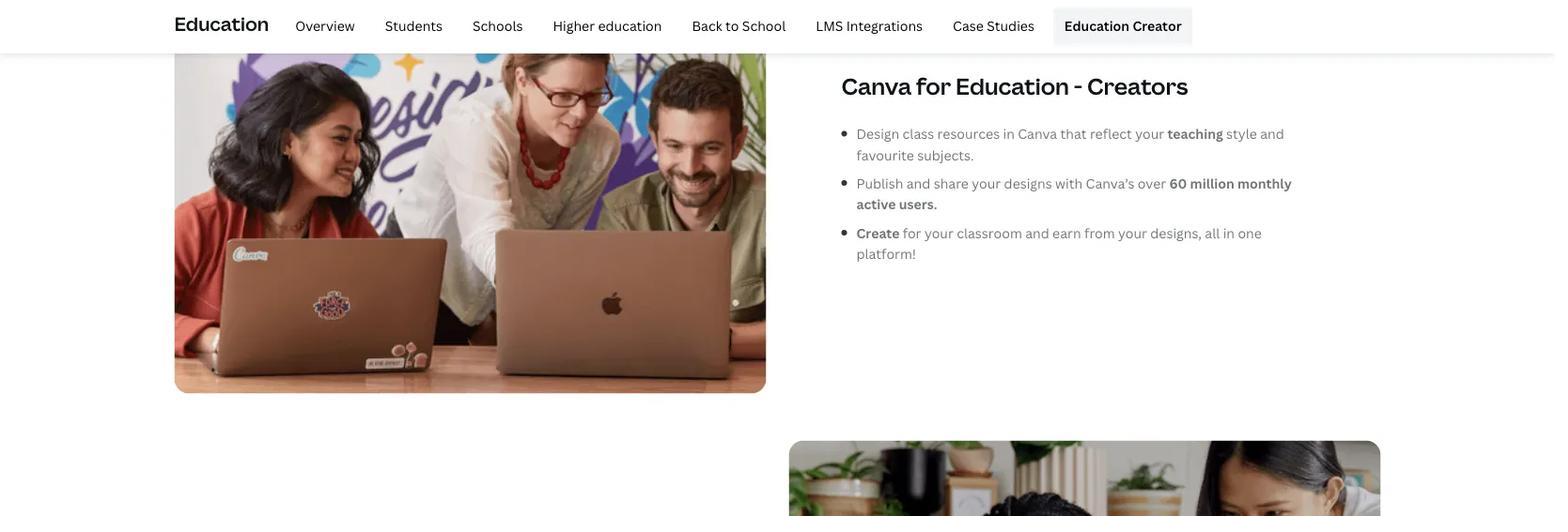 Task type: describe. For each thing, give the bounding box(es) containing it.
to
[[725, 17, 739, 35]]

1 horizontal spatial canva
[[1018, 125, 1057, 143]]

publish
[[856, 175, 903, 192]]

class
[[903, 125, 934, 143]]

creator
[[1133, 17, 1182, 35]]

lms integrations
[[816, 17, 923, 35]]

teaching
[[1167, 125, 1223, 143]]

users.
[[899, 196, 937, 213]]

menu bar containing overview
[[276, 8, 1193, 45]]

0 horizontal spatial canva
[[841, 71, 911, 101]]

-
[[1074, 71, 1083, 101]]

education
[[598, 17, 662, 35]]

for inside for your classroom and earn from your designs, all in one platform!
[[903, 224, 921, 242]]

and for style
[[1260, 125, 1284, 143]]

studies
[[987, 17, 1034, 35]]

back
[[692, 17, 722, 35]]

lms
[[816, 17, 843, 35]]

with
[[1055, 175, 1083, 192]]

classroom
[[957, 224, 1022, 242]]

from
[[1084, 224, 1115, 242]]

active
[[856, 196, 896, 213]]

higher education link
[[542, 8, 673, 45]]

earn
[[1052, 224, 1081, 242]]

lms integrations link
[[805, 8, 934, 45]]

designs,
[[1150, 224, 1202, 242]]

overview
[[295, 17, 355, 35]]

and inside for your classroom and earn from your designs, all in one platform!
[[1025, 224, 1049, 242]]

case studies
[[953, 17, 1034, 35]]

your right reflect
[[1135, 125, 1164, 143]]

integrations
[[846, 17, 923, 35]]

schools
[[473, 17, 523, 35]]

your right share
[[972, 175, 1001, 192]]

design
[[856, 125, 899, 143]]

create
[[856, 224, 903, 242]]

million
[[1190, 175, 1234, 192]]

education collab image
[[174, 0, 766, 394]]

over
[[1138, 175, 1166, 192]]

education for education
[[174, 11, 269, 37]]

platform!
[[856, 245, 916, 263]]

case
[[953, 17, 984, 35]]

students
[[385, 17, 443, 35]]

0 horizontal spatial in
[[1003, 125, 1015, 143]]

case studies link
[[942, 8, 1046, 45]]

design class resources in canva that reflect your teaching
[[856, 125, 1226, 143]]

share
[[934, 175, 969, 192]]



Task type: vqa. For each thing, say whether or not it's contained in the screenshot.
Education for Education Creator
yes



Task type: locate. For each thing, give the bounding box(es) containing it.
in right all
[[1223, 224, 1235, 242]]

1 horizontal spatial in
[[1223, 224, 1235, 242]]

style
[[1226, 125, 1257, 143]]

1 vertical spatial canva
[[1018, 125, 1057, 143]]

and inside style and favourite subjects.
[[1260, 125, 1284, 143]]

higher
[[553, 17, 595, 35]]

menu bar
[[276, 8, 1193, 45]]

for up 'class'
[[916, 71, 951, 101]]

favourite
[[856, 146, 914, 164]]

1 horizontal spatial and
[[1025, 224, 1049, 242]]

back to school link
[[681, 8, 797, 45]]

education creator
[[1064, 17, 1182, 35]]

0 vertical spatial canva
[[841, 71, 911, 101]]

students link
[[374, 8, 454, 45]]

monthly
[[1237, 175, 1292, 192]]

back to school
[[692, 17, 786, 35]]

and
[[1260, 125, 1284, 143], [906, 175, 930, 192], [1025, 224, 1049, 242]]

canva up design
[[841, 71, 911, 101]]

reflect
[[1090, 125, 1132, 143]]

one
[[1238, 224, 1262, 242]]

your down users.
[[924, 224, 954, 242]]

2 horizontal spatial and
[[1260, 125, 1284, 143]]

education inside menu bar
[[1064, 17, 1130, 35]]

in inside for your classroom and earn from your designs, all in one platform!
[[1223, 224, 1235, 242]]

canva for education - creators
[[841, 71, 1188, 101]]

your right from
[[1118, 224, 1147, 242]]

higher education
[[553, 17, 662, 35]]

and up users.
[[906, 175, 930, 192]]

and for publish
[[906, 175, 930, 192]]

1 vertical spatial in
[[1223, 224, 1235, 242]]

0 horizontal spatial and
[[906, 175, 930, 192]]

schools link
[[461, 8, 534, 45]]

60 million monthly active users.
[[856, 175, 1292, 213]]

in
[[1003, 125, 1015, 143], [1223, 224, 1235, 242]]

that
[[1060, 125, 1087, 143]]

overview link
[[284, 8, 366, 45]]

2 vertical spatial and
[[1025, 224, 1049, 242]]

designs
[[1004, 175, 1052, 192]]

in right resources
[[1003, 125, 1015, 143]]

education
[[174, 11, 269, 37], [1064, 17, 1130, 35], [956, 71, 1069, 101]]

education for education creator
[[1064, 17, 1130, 35]]

publish and share your designs with canva's over
[[856, 175, 1169, 192]]

0 vertical spatial and
[[1260, 125, 1284, 143]]

your
[[1135, 125, 1164, 143], [972, 175, 1001, 192], [924, 224, 954, 242], [1118, 224, 1147, 242]]

and left 'earn'
[[1025, 224, 1049, 242]]

subjects.
[[917, 146, 974, 164]]

1 vertical spatial for
[[903, 224, 921, 242]]

and right style
[[1260, 125, 1284, 143]]

school
[[742, 17, 786, 35]]

canva left that
[[1018, 125, 1057, 143]]

canva
[[841, 71, 911, 101], [1018, 125, 1057, 143]]

for your classroom and earn from your designs, all in one platform!
[[856, 224, 1262, 263]]

canva's
[[1086, 175, 1134, 192]]

all
[[1205, 224, 1220, 242]]

1 vertical spatial and
[[906, 175, 930, 192]]

creators
[[1087, 71, 1188, 101]]

for
[[916, 71, 951, 101], [903, 224, 921, 242]]

0 vertical spatial for
[[916, 71, 951, 101]]

60
[[1169, 175, 1187, 192]]

resources
[[937, 125, 1000, 143]]

education creator link
[[1053, 8, 1193, 45]]

0 vertical spatial in
[[1003, 125, 1015, 143]]

style and favourite subjects.
[[856, 125, 1284, 164]]

for down users.
[[903, 224, 921, 242]]



